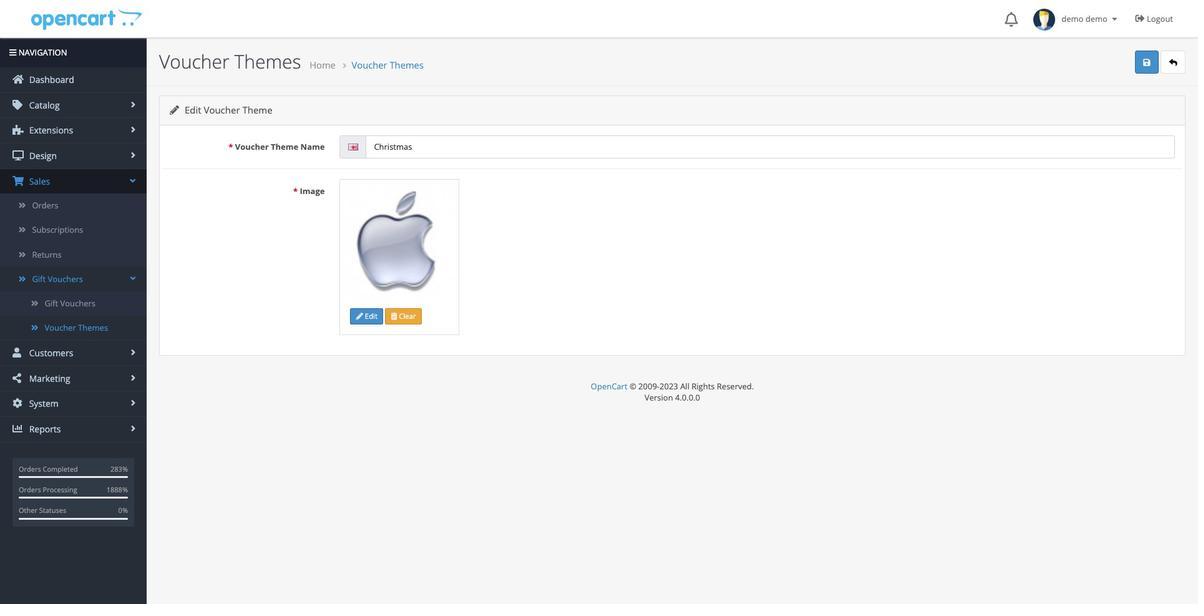 Task type: describe. For each thing, give the bounding box(es) containing it.
save image
[[1143, 58, 1151, 67]]

dashboard
[[27, 74, 74, 86]]

opencart link
[[591, 381, 627, 392]]

catalog
[[27, 99, 60, 111]]

catalog link
[[0, 93, 147, 118]]

customers
[[27, 347, 73, 359]]

cog image
[[12, 398, 24, 408]]

puzzle piece image
[[12, 125, 24, 135]]

image
[[300, 185, 325, 196]]

bars image
[[9, 49, 16, 57]]

home
[[310, 59, 336, 71]]

voucher themes for topmost voucher themes link
[[352, 59, 424, 71]]

subscriptions
[[32, 224, 83, 235]]

4.0.0.0
[[675, 392, 700, 403]]

logout
[[1147, 13, 1173, 24]]

system
[[27, 398, 59, 410]]

opencart
[[591, 381, 627, 392]]

orders completed
[[19, 464, 78, 473]]

orders for orders
[[32, 200, 58, 211]]

283%
[[110, 464, 128, 473]]

returns link
[[0, 242, 147, 267]]

other statuses
[[19, 506, 66, 515]]

©
[[630, 381, 636, 392]]

tag image
[[12, 100, 24, 110]]

opencart image
[[30, 7, 142, 30]]

statuses
[[39, 506, 66, 515]]

2 horizontal spatial themes
[[390, 59, 424, 71]]

demo demo link
[[1027, 0, 1126, 37]]

system link
[[0, 392, 147, 416]]

0 vertical spatial theme
[[242, 104, 272, 116]]

sales link
[[0, 169, 147, 194]]

Voucher Theme Name text field
[[366, 135, 1175, 159]]

edit button
[[350, 308, 383, 324]]

sign out alt image
[[1135, 14, 1145, 23]]

dashboard link
[[0, 68, 147, 92]]

demo demo
[[1055, 13, 1110, 24]]

logout link
[[1126, 0, 1186, 37]]

bell image
[[1005, 12, 1018, 27]]

back image
[[1169, 58, 1177, 67]]

chart bar image
[[12, 424, 24, 434]]

edit for edit voucher theme
[[185, 104, 201, 116]]

other
[[19, 506, 37, 515]]

gift vouchers link for themes
[[0, 291, 147, 316]]

1 demo from the left
[[1062, 13, 1084, 24]]

design
[[27, 150, 57, 162]]

subscriptions link
[[0, 218, 147, 242]]

1 vertical spatial theme
[[271, 141, 298, 152]]

name
[[301, 141, 325, 152]]

desktop image
[[12, 150, 24, 160]]

1 vertical spatial voucher themes link
[[0, 316, 147, 340]]

orders for orders processing
[[19, 485, 41, 494]]

reports
[[27, 423, 61, 435]]

vouchers for themes
[[60, 298, 96, 309]]



Task type: locate. For each thing, give the bounding box(es) containing it.
1 horizontal spatial themes
[[234, 49, 301, 74]]

1 horizontal spatial edit
[[363, 311, 378, 321]]

demo demo image
[[1033, 9, 1055, 31]]

clear button
[[385, 308, 422, 324]]

1 horizontal spatial voucher themes link
[[352, 59, 424, 71]]

gift vouchers link down "returns"
[[0, 267, 147, 291]]

1 horizontal spatial pencil alt image
[[356, 313, 363, 320]]

gift vouchers down "returns"
[[32, 273, 83, 284]]

pencil alt image for edit voucher theme
[[170, 106, 179, 115]]

0 horizontal spatial themes
[[78, 322, 108, 333]]

0 vertical spatial orders
[[32, 200, 58, 211]]

voucher theme name
[[235, 141, 325, 152]]

marketing link
[[0, 366, 147, 391]]

home image
[[12, 74, 24, 84]]

orders up other
[[19, 485, 41, 494]]

voucher themes inside voucher themes link
[[45, 322, 108, 333]]

2023
[[660, 381, 678, 392]]

0 vertical spatial voucher themes link
[[352, 59, 424, 71]]

opencart © 2009-2023 all rights reserved. version 4.0.0.0
[[591, 381, 754, 403]]

orders processing
[[19, 485, 77, 494]]

vouchers
[[48, 273, 83, 284], [60, 298, 96, 309]]

shopping cart image
[[12, 176, 24, 186]]

pencil alt image
[[170, 106, 179, 115], [356, 313, 363, 320]]

edit voucher theme
[[182, 104, 272, 116]]

orders for orders completed
[[19, 464, 41, 473]]

voucher themes
[[159, 49, 301, 74], [352, 59, 424, 71], [45, 322, 108, 333]]

navigation
[[16, 47, 67, 58]]

voucher
[[159, 49, 229, 74], [352, 59, 387, 71], [204, 104, 240, 116], [235, 141, 269, 152], [45, 322, 76, 333]]

edit for edit
[[363, 311, 378, 321]]

theme left name
[[271, 141, 298, 152]]

gift vouchers
[[32, 273, 83, 284], [45, 298, 96, 309]]

0 vertical spatial gift
[[32, 273, 46, 284]]

pencil alt image inside edit button
[[356, 313, 363, 320]]

0%
[[118, 506, 128, 515]]

demo right demo demo image
[[1062, 13, 1084, 24]]

gift for gift vouchers
[[32, 273, 46, 284]]

demo left caret down 'image'
[[1086, 13, 1108, 24]]

1 vertical spatial pencil alt image
[[356, 313, 363, 320]]

theme up 'voucher theme name' on the left
[[242, 104, 272, 116]]

caret down image
[[1110, 15, 1120, 23]]

rights
[[692, 381, 715, 392]]

0 vertical spatial vouchers
[[48, 273, 83, 284]]

1 vertical spatial gift vouchers
[[45, 298, 96, 309]]

0 vertical spatial pencil alt image
[[170, 106, 179, 115]]

1888%
[[107, 485, 128, 494]]

2 demo from the left
[[1086, 13, 1108, 24]]

customers link
[[0, 341, 147, 366]]

1 horizontal spatial voucher themes
[[159, 49, 301, 74]]

processing
[[43, 485, 77, 494]]

vouchers for vouchers
[[48, 273, 83, 284]]

1 gift vouchers link from the top
[[0, 267, 147, 291]]

orders link
[[0, 194, 147, 218]]

trash alt image
[[391, 313, 397, 320]]

1 vertical spatial edit
[[363, 311, 378, 321]]

demo
[[1062, 13, 1084, 24], [1086, 13, 1108, 24]]

user image
[[12, 348, 24, 358]]

orders down sales
[[32, 200, 58, 211]]

home link
[[310, 59, 336, 71]]

sales
[[27, 175, 50, 187]]

gift vouchers down returns link
[[45, 298, 96, 309]]

0 horizontal spatial voucher themes link
[[0, 316, 147, 340]]

themes
[[234, 49, 301, 74], [390, 59, 424, 71], [78, 322, 108, 333]]

marketing
[[27, 372, 70, 384]]

reports link
[[0, 417, 147, 442]]

version
[[645, 392, 673, 403]]

edit inside button
[[363, 311, 378, 321]]

1 vertical spatial gift
[[45, 298, 58, 309]]

pencil alt image left edit voucher theme
[[170, 106, 179, 115]]

gift vouchers link down returns link
[[0, 291, 147, 316]]

gift vouchers link
[[0, 267, 147, 291], [0, 291, 147, 316]]

voucher themes link
[[352, 59, 424, 71], [0, 316, 147, 340]]

voucher themes for bottom voucher themes link
[[45, 322, 108, 333]]

2 horizontal spatial voucher themes
[[352, 59, 424, 71]]

all
[[680, 381, 690, 392]]

2 gift vouchers link from the top
[[0, 291, 147, 316]]

gift for voucher themes
[[45, 298, 58, 309]]

returns
[[32, 249, 62, 260]]

theme
[[242, 104, 272, 116], [271, 141, 298, 152]]

gift vouchers link for vouchers
[[0, 267, 147, 291]]

gift
[[32, 273, 46, 284], [45, 298, 58, 309]]

0 horizontal spatial pencil alt image
[[170, 106, 179, 115]]

extensions
[[27, 124, 73, 136]]

orders up orders processing
[[19, 464, 41, 473]]

extensions link
[[0, 118, 147, 143]]

share alt image
[[12, 373, 24, 383]]

gift vouchers for gift
[[32, 273, 83, 284]]

0 horizontal spatial edit
[[185, 104, 201, 116]]

reserved.
[[717, 381, 754, 392]]

orders
[[32, 200, 58, 211], [19, 464, 41, 473], [19, 485, 41, 494]]

0 vertical spatial gift vouchers
[[32, 273, 83, 284]]

0 horizontal spatial voucher themes
[[45, 322, 108, 333]]

2 vertical spatial orders
[[19, 485, 41, 494]]

completed
[[43, 464, 78, 473]]

1 vertical spatial orders
[[19, 464, 41, 473]]

0 horizontal spatial demo
[[1062, 13, 1084, 24]]

pencil alt image left trash alt image
[[356, 313, 363, 320]]

edit
[[185, 104, 201, 116], [363, 311, 378, 321]]

clear
[[397, 311, 416, 321]]

pencil alt image for edit
[[356, 313, 363, 320]]

gift vouchers for voucher
[[45, 298, 96, 309]]

design link
[[0, 144, 147, 168]]

2009-
[[638, 381, 660, 392]]

1 horizontal spatial demo
[[1086, 13, 1108, 24]]

0 vertical spatial edit
[[185, 104, 201, 116]]

english image
[[348, 143, 358, 150]]

1 vertical spatial vouchers
[[60, 298, 96, 309]]



Task type: vqa. For each thing, say whether or not it's contained in the screenshot.
Iphone image
no



